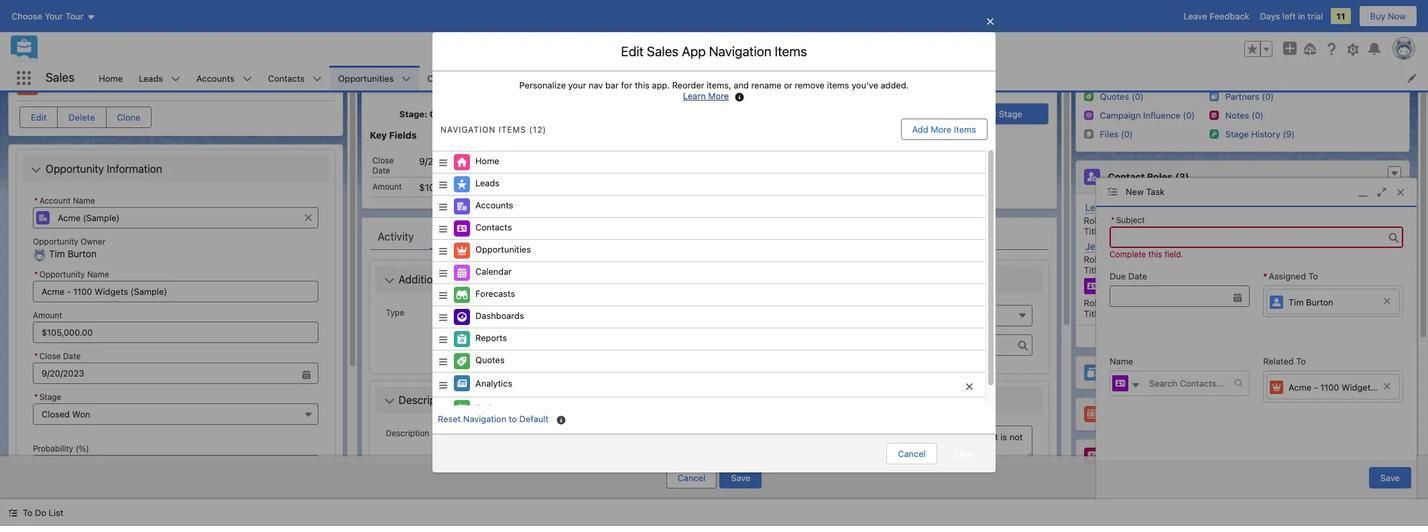 Task type: vqa. For each thing, say whether or not it's contained in the screenshot.
Additional Information
yes



Task type: locate. For each thing, give the bounding box(es) containing it.
save inside new task dialog
[[1381, 473, 1401, 483]]

(0) right notes in the bottom of the page
[[1139, 450, 1153, 462]]

edit down the opportunity image
[[31, 112, 47, 123]]

(12)
[[529, 124, 547, 135]]

accounts inside list box
[[476, 200, 514, 211]]

1 vertical spatial opportunity
[[33, 237, 78, 247]]

name for * account name
[[73, 196, 95, 206]]

stage down notes (0) link
[[1226, 129, 1250, 140]]

additional information
[[399, 274, 506, 286]]

home left leads link
[[99, 73, 123, 84]]

save
[[955, 449, 974, 460], [1381, 473, 1401, 483], [731, 473, 751, 484]]

information down details
[[450, 274, 506, 286]]

save button
[[943, 443, 985, 465], [1370, 467, 1412, 489], [720, 468, 762, 489]]

acme down related to
[[1289, 382, 1312, 393]]

customer
[[1193, 226, 1233, 237]]

opportunities list item
[[330, 66, 419, 91]]

information inside additional information dropdown button
[[450, 274, 506, 286]]

to left do
[[23, 508, 33, 519]]

learn
[[683, 91, 706, 101]]

forecasts
[[497, 73, 537, 84], [476, 289, 515, 299]]

1 vertical spatial (0)
[[1139, 450, 1153, 462]]

title: up jennifer
[[1084, 226, 1105, 237]]

buy
[[1371, 11, 1386, 21]]

calendar inside list item
[[428, 73, 464, 84]]

0 horizontal spatial contacts
[[268, 73, 305, 84]]

1 vertical spatial date
[[1129, 271, 1148, 281]]

items down change closed stage
[[954, 124, 977, 135]]

opportunity up the * account name
[[46, 163, 104, 175]]

acme - 1100 widgets (sample)
[[46, 76, 224, 91], [1289, 382, 1415, 393]]

items
[[828, 80, 850, 91]]

1 horizontal spatial this
[[1149, 249, 1163, 259]]

add
[[913, 124, 929, 135]]

1 vertical spatial role:
[[1084, 254, 1105, 265]]

or
[[784, 80, 793, 91]]

opportunities up key
[[338, 73, 394, 84]]

0 horizontal spatial this
[[635, 80, 650, 91]]

text default image inside description information dropdown button
[[384, 396, 395, 407]]

0 horizontal spatial widgets
[[121, 76, 169, 91]]

task
[[1147, 187, 1165, 197]]

contacts right details link
[[476, 222, 512, 233]]

opportunity
[[46, 163, 104, 175], [33, 237, 78, 247], [39, 270, 85, 280]]

date inside close date
[[373, 166, 390, 176]]

details
[[438, 231, 474, 243]]

text default image
[[31, 165, 42, 176], [384, 276, 395, 286], [1391, 365, 1400, 375], [384, 396, 395, 407], [8, 509, 17, 518]]

leads right the home link
[[139, 73, 163, 84]]

partners image
[[1210, 92, 1219, 101]]

text default image inside additional information dropdown button
[[384, 276, 395, 286]]

1 vertical spatial 1100
[[1321, 382, 1340, 393]]

stage right change
[[999, 109, 1023, 119]]

remove
[[795, 80, 825, 91]]

1 vertical spatial contacts
[[476, 222, 512, 233]]

0 horizontal spatial opportunities
[[338, 73, 394, 84]]

2 vertical spatial date
[[63, 352, 81, 362]]

quotes (0)
[[1101, 91, 1144, 102]]

0 vertical spatial tasks
[[817, 73, 840, 84]]

more
[[709, 91, 729, 101], [931, 124, 952, 135]]

information inside description information dropdown button
[[457, 394, 513, 406]]

1 vertical spatial home
[[476, 156, 500, 167]]

now
[[1389, 11, 1407, 21]]

role: down jennifer
[[1084, 254, 1105, 265]]

1 vertical spatial group
[[33, 349, 318, 385]]

you've
[[852, 80, 879, 91]]

1 vertical spatial calendar
[[476, 266, 512, 277]]

1 horizontal spatial acme
[[1289, 382, 1312, 393]]

your
[[569, 80, 587, 91]]

tab list containing activity
[[370, 223, 1049, 250]]

1 vertical spatial close
[[39, 352, 61, 362]]

won
[[462, 109, 481, 119]]

0 vertical spatial opportunities
[[338, 73, 394, 84]]

to right the assigned
[[1309, 271, 1319, 281]]

name down "owner"
[[87, 270, 109, 280]]

date inside new task dialog
[[1129, 271, 1148, 281]]

information for opportunity information
[[107, 163, 162, 175]]

1 horizontal spatial edit
[[621, 44, 644, 59]]

opportunity up '* opportunity name' on the bottom of page
[[33, 237, 78, 247]]

amount up * close date
[[33, 311, 62, 321]]

app.
[[652, 80, 670, 91]]

quote link
[[499, 223, 528, 250]]

* down * close date
[[34, 393, 38, 403]]

quotes link
[[693, 66, 738, 91]]

0 horizontal spatial date
[[63, 352, 81, 362]]

text default image inside to do list button
[[8, 509, 17, 518]]

0 vertical spatial opportunity
[[46, 163, 104, 175]]

close
[[373, 155, 394, 166], [39, 352, 61, 362]]

* inside group
[[34, 352, 38, 362]]

contacts list item
[[260, 66, 330, 91]]

1 horizontal spatial date
[[373, 166, 390, 176]]

information inside opportunity information dropdown button
[[107, 163, 162, 175]]

The deal is at 10% because they are at the sales process stage of defining their requirements.  It is not clear whether our solutions are a good fit or not but they are willing to discuss this in detail. text field
[[599, 426, 1033, 459]]

text default image
[[1391, 169, 1400, 179], [1235, 379, 1244, 388], [1132, 381, 1141, 390]]

2 vertical spatial name
[[1110, 356, 1134, 367]]

0 vertical spatial 1100
[[90, 76, 118, 91]]

1 horizontal spatial dashboards
[[553, 73, 602, 84]]

name up partners
[[1110, 356, 1134, 367]]

navigation left to
[[463, 414, 507, 425]]

1 horizontal spatial contacts
[[476, 222, 512, 233]]

in
[[1299, 11, 1306, 21]]

navigation up 'quotes' list item
[[709, 44, 772, 59]]

(sample) inside jennifer stamos (sample) link
[[1158, 241, 1198, 252]]

1 horizontal spatial close
[[373, 155, 394, 166]]

acme right the opportunity image
[[46, 76, 79, 91]]

and
[[734, 80, 749, 91]]

key
[[370, 129, 387, 141]]

$105,000.00
[[419, 182, 474, 193]]

items inside button
[[954, 124, 977, 135]]

1 horizontal spatial opportunities
[[476, 244, 531, 255]]

0 horizontal spatial quotes
[[476, 355, 505, 366]]

0 vertical spatial edit
[[621, 44, 644, 59]]

close up * stage
[[39, 352, 61, 362]]

role: down contact image
[[1084, 298, 1105, 309]]

0 vertical spatial date
[[373, 166, 390, 176]]

items up analytics "link"
[[775, 44, 807, 59]]

quotes inside list box
[[476, 355, 505, 366]]

jones
[[1146, 280, 1172, 291]]

1 vertical spatial to
[[1297, 356, 1307, 367]]

analytics
[[764, 73, 801, 84], [476, 379, 513, 389]]

list
[[91, 66, 1429, 91]]

1 vertical spatial more
[[931, 124, 952, 135]]

title: for jennifer stamos (sample)
[[1084, 265, 1105, 276]]

this right for
[[635, 80, 650, 91]]

home down navigation items (12) in the top of the page
[[476, 156, 500, 167]]

role:
[[1084, 215, 1105, 226], [1084, 254, 1105, 265], [1084, 298, 1105, 309]]

1 horizontal spatial amount
[[373, 182, 402, 192]]

change
[[935, 109, 966, 119]]

more for add
[[931, 124, 952, 135]]

0 vertical spatial title:
[[1084, 226, 1105, 237]]

leave feedback link
[[1184, 11, 1250, 21]]

1 vertical spatial acme
[[1289, 382, 1312, 393]]

to for related to
[[1297, 356, 1307, 367]]

closed right change
[[969, 109, 997, 119]]

calendar down quote link
[[476, 266, 512, 277]]

1 closed from the left
[[430, 109, 460, 119]]

accounts up quote link
[[476, 200, 514, 211]]

opportunity for opportunity owner
[[33, 237, 78, 247]]

forecasts up (12)
[[497, 73, 537, 84]]

* down 'leanne' at the right top of page
[[1112, 215, 1115, 225]]

role: down 'leanne' at the right top of page
[[1084, 215, 1105, 226]]

1 vertical spatial reports
[[476, 333, 507, 344]]

date for due date
[[1129, 271, 1148, 281]]

dashboards inside dashboards link
[[553, 73, 602, 84]]

opportunity for opportunity information
[[46, 163, 104, 175]]

stage history (9) link
[[1226, 129, 1296, 140]]

0 vertical spatial name
[[73, 196, 95, 206]]

0 vertical spatial close
[[373, 155, 394, 166]]

burton
[[1307, 297, 1334, 308]]

quotes inside list item
[[701, 73, 730, 84]]

items left (12)
[[499, 124, 527, 135]]

None text field
[[33, 363, 318, 385]]

1 vertical spatial edit
[[31, 112, 47, 123]]

1 horizontal spatial tasks
[[817, 73, 840, 84]]

*
[[34, 196, 38, 206], [1112, 215, 1115, 225], [34, 270, 38, 280], [1264, 271, 1268, 281], [34, 352, 38, 362], [34, 393, 38, 403]]

acme
[[46, 76, 79, 91], [1289, 382, 1312, 393]]

1 horizontal spatial closed
[[969, 109, 997, 119]]

forecasts down additional information
[[476, 289, 515, 299]]

accounts list item
[[189, 66, 260, 91]]

* down opportunity owner
[[34, 270, 38, 280]]

0 horizontal spatial analytics
[[476, 379, 513, 389]]

* subject
[[1112, 215, 1146, 225]]

0 vertical spatial role:
[[1084, 215, 1105, 226]]

decision maker
[[1180, 298, 1242, 309]]

1 horizontal spatial to
[[1297, 356, 1307, 367]]

to right related
[[1297, 356, 1307, 367]]

2 horizontal spatial save button
[[1370, 467, 1412, 489]]

2 vertical spatial role:
[[1084, 298, 1105, 309]]

sales up reports list item
[[647, 44, 679, 59]]

(sample) for jennifer stamos (sample)
[[1158, 241, 1198, 252]]

forecasts link
[[489, 66, 545, 91]]

personalize
[[520, 80, 566, 91]]

new task dialog
[[1096, 178, 1418, 500]]

stage
[[399, 109, 425, 119], [999, 109, 1023, 119], [1226, 129, 1250, 140], [39, 393, 61, 403]]

1 horizontal spatial home
[[476, 156, 500, 167]]

text default image for description information
[[384, 396, 395, 407]]

opportunity down opportunity owner
[[39, 270, 85, 280]]

* account name
[[34, 196, 95, 206]]

navigation down "won"
[[441, 124, 496, 135]]

* close date
[[34, 352, 81, 362]]

delete
[[69, 112, 95, 123]]

3 role: from the top
[[1084, 298, 1105, 309]]

description information button
[[378, 390, 1041, 411]]

0 horizontal spatial closed
[[430, 109, 460, 119]]

1 vertical spatial dashboards
[[476, 311, 524, 321]]

stage down * close date
[[39, 393, 61, 403]]

2 vertical spatial to
[[23, 508, 33, 519]]

leads list item
[[131, 66, 189, 91]]

0 horizontal spatial amount
[[33, 311, 62, 321]]

tasks left to
[[476, 403, 499, 414]]

contacts right accounts list item
[[268, 73, 305, 84]]

1 vertical spatial name
[[87, 270, 109, 280]]

opportunities down quote
[[476, 244, 531, 255]]

0 vertical spatial to
[[1309, 271, 1319, 281]]

1 title: from the top
[[1084, 226, 1105, 237]]

tasks
[[817, 73, 840, 84], [476, 403, 499, 414]]

bar
[[606, 80, 619, 91]]

change closed stage button
[[909, 103, 1049, 125]]

list containing home
[[91, 66, 1429, 91]]

0 vertical spatial analytics
[[764, 73, 801, 84]]

jennifer stamos (sample) link
[[1086, 241, 1198, 253]]

calendar list item
[[419, 66, 489, 91]]

text default image for to do list
[[8, 509, 17, 518]]

0 vertical spatial home
[[99, 73, 123, 84]]

due date
[[1110, 271, 1148, 281]]

stamos
[[1123, 241, 1156, 252]]

1 vertical spatial quotes
[[476, 355, 505, 366]]

1 vertical spatial acme - 1100 widgets (sample)
[[1289, 382, 1415, 393]]

default
[[520, 414, 549, 425]]

group down the amount text box
[[33, 349, 318, 385]]

assigned to
[[1269, 271, 1319, 281]]

(sample) for howard jones (sample)
[[1174, 280, 1213, 291]]

0 vertical spatial (0)
[[1151, 367, 1165, 379]]

to
[[1309, 271, 1319, 281], [1297, 356, 1307, 367], [23, 508, 33, 519]]

maker
[[1217, 298, 1242, 309]]

amount down close date on the left
[[373, 182, 402, 192]]

leads right $105,000.00
[[476, 178, 500, 189]]

accounts right leads list item
[[197, 73, 235, 84]]

search... button
[[559, 38, 828, 60]]

* left account
[[34, 196, 38, 206]]

2 title: from the top
[[1084, 265, 1105, 276]]

2 role: from the top
[[1084, 254, 1105, 265]]

1 horizontal spatial cancel button
[[887, 443, 938, 465]]

0 horizontal spatial close
[[39, 352, 61, 362]]

campaign influence (0) link
[[1101, 110, 1196, 121]]

analytics right the and
[[764, 73, 801, 84]]

* left the assigned
[[1264, 271, 1268, 281]]

2 vertical spatial title:
[[1084, 309, 1105, 319]]

1 role: from the top
[[1084, 215, 1105, 226]]

reset
[[438, 414, 461, 425]]

description
[[399, 394, 455, 406]]

stage up fields
[[399, 109, 425, 119]]

(0)
[[1151, 367, 1165, 379], [1139, 450, 1153, 462]]

tab list
[[370, 223, 1049, 250]]

1 horizontal spatial widgets
[[1342, 382, 1376, 393]]

0 vertical spatial reports
[[636, 73, 667, 84]]

sales right the opportunity image
[[46, 71, 75, 85]]

to for assigned to
[[1309, 271, 1319, 281]]

2 vertical spatial information
[[457, 394, 513, 406]]

1 vertical spatial widgets
[[1342, 382, 1376, 393]]

0 vertical spatial group
[[1245, 41, 1273, 57]]

acme - 1100 widgets (sample) inside new task dialog
[[1289, 382, 1415, 393]]

0 vertical spatial forecasts
[[497, 73, 537, 84]]

(0) right partners
[[1151, 367, 1165, 379]]

None text field
[[33, 281, 318, 303], [1110, 286, 1250, 307], [33, 281, 318, 303], [1110, 286, 1250, 307]]

information up reset navigation to default
[[457, 394, 513, 406]]

opportunities inside list box
[[476, 244, 531, 255]]

role: for leanne tomlin (sample)
[[1084, 215, 1105, 226]]

forecasts inside list box
[[476, 289, 515, 299]]

this
[[635, 80, 650, 91], [1149, 249, 1163, 259]]

0 horizontal spatial calendar
[[428, 73, 464, 84]]

1 horizontal spatial calendar
[[476, 266, 512, 277]]

title: up contact image
[[1084, 265, 1105, 276]]

quotes image
[[1084, 92, 1094, 101]]

0 horizontal spatial tasks
[[476, 403, 499, 414]]

1 vertical spatial accounts
[[476, 200, 514, 211]]

group containing *
[[33, 349, 318, 385]]

economic buyer
[[1180, 254, 1245, 265]]

tasks left you've
[[817, 73, 840, 84]]

more inside add more items button
[[931, 124, 952, 135]]

close down key
[[373, 155, 394, 166]]

text default image inside opportunity information dropdown button
[[31, 165, 42, 176]]

1 horizontal spatial cancel
[[898, 449, 926, 460]]

this left field.
[[1149, 249, 1163, 259]]

(sample) for leanne tomlin (sample)
[[1151, 202, 1190, 213]]

closed right :
[[430, 109, 460, 119]]

0 vertical spatial leads
[[139, 73, 163, 84]]

analytics up reset navigation to default link
[[476, 379, 513, 389]]

1 horizontal spatial quotes
[[701, 73, 730, 84]]

opportunity inside dropdown button
[[46, 163, 104, 175]]

influencer
[[1180, 215, 1220, 226]]

2 closed from the left
[[969, 109, 997, 119]]

1 vertical spatial forecasts
[[476, 289, 515, 299]]

information down clone
[[107, 163, 162, 175]]

group down days
[[1245, 41, 1273, 57]]

1 vertical spatial cancel button
[[667, 468, 717, 489]]

more for learn
[[709, 91, 729, 101]]

quotes (0) link
[[1101, 91, 1144, 103]]

list box
[[433, 151, 986, 423]]

leads
[[139, 73, 163, 84], [476, 178, 500, 189]]

account
[[39, 196, 71, 206]]

:
[[425, 109, 428, 119]]

fields
[[389, 129, 417, 141]]

contact roles element
[[1076, 160, 1411, 348]]

edit up reports "link"
[[621, 44, 644, 59]]

add more items
[[913, 124, 977, 135]]

0 horizontal spatial to
[[23, 508, 33, 519]]

description information
[[399, 394, 513, 406]]

(sample) inside leanne tomlin (sample) link
[[1151, 202, 1190, 213]]

1 horizontal spatial analytics
[[764, 73, 801, 84]]

edit inside "button"
[[31, 112, 47, 123]]

0 horizontal spatial dashboards
[[476, 311, 524, 321]]

(sample) inside howard jones (sample) link
[[1174, 280, 1213, 291]]

files image
[[1084, 129, 1094, 139]]

calendar up stage : closed won
[[428, 73, 464, 84]]

* up * stage
[[34, 352, 38, 362]]

2 horizontal spatial date
[[1129, 271, 1148, 281]]

tim burton link
[[1267, 289, 1401, 314]]

title: down contact image
[[1084, 309, 1105, 319]]

0 vertical spatial acme - 1100 widgets (sample)
[[46, 76, 224, 91]]

1 vertical spatial leads
[[476, 178, 500, 189]]

name right account
[[73, 196, 95, 206]]

1 vertical spatial this
[[1149, 249, 1163, 259]]

dashboards down additional information
[[476, 311, 524, 321]]

campaign
[[1101, 110, 1141, 121]]

* for * account name
[[34, 196, 38, 206]]

dashboards left bar
[[553, 73, 602, 84]]

3 title: from the top
[[1084, 309, 1105, 319]]

howard
[[1110, 280, 1143, 291]]

0 horizontal spatial sales
[[46, 71, 75, 85]]

group
[[1245, 41, 1273, 57], [33, 349, 318, 385]]



Task type: describe. For each thing, give the bounding box(es) containing it.
leanne
[[1086, 202, 1117, 213]]

key fields
[[370, 129, 417, 141]]

tomlin
[[1120, 202, 1148, 213]]

opportunity information button
[[25, 158, 326, 180]]

leave
[[1184, 11, 1208, 21]]

contacts inside list box
[[476, 222, 512, 233]]

0 horizontal spatial save
[[731, 473, 751, 484]]

feedback
[[1210, 11, 1250, 21]]

tasks inside list box
[[476, 403, 499, 414]]

path options list box
[[399, 71, 1049, 93]]

1 vertical spatial navigation
[[441, 124, 496, 135]]

stage inside stage history (9) link
[[1226, 129, 1250, 140]]

0 vertical spatial acme
[[46, 76, 79, 91]]

analytics inside "link"
[[764, 73, 801, 84]]

learn more
[[683, 91, 729, 101]]

1 vertical spatial sales
[[46, 71, 75, 85]]

0 horizontal spatial -
[[82, 76, 87, 91]]

save button inside new task dialog
[[1370, 467, 1412, 489]]

information for additional information
[[450, 274, 506, 286]]

1 horizontal spatial sales
[[647, 44, 679, 59]]

close inside group
[[39, 352, 61, 362]]

rename
[[752, 80, 782, 91]]

partners (0)
[[1109, 367, 1165, 379]]

name for * opportunity name
[[87, 270, 109, 280]]

contacts link
[[260, 66, 313, 91]]

vp
[[1180, 226, 1191, 237]]

contacts image
[[1113, 376, 1129, 392]]

0 horizontal spatial 1100
[[90, 76, 118, 91]]

1 horizontal spatial save button
[[943, 443, 985, 465]]

list
[[49, 508, 63, 519]]

1 horizontal spatial text default image
[[1235, 379, 1244, 388]]

campaign influence image
[[1084, 110, 1094, 120]]

subject
[[1117, 215, 1146, 225]]

* for * close date
[[34, 352, 38, 362]]

search...
[[586, 44, 622, 54]]

home link
[[91, 66, 131, 91]]

0 horizontal spatial save button
[[720, 468, 762, 489]]

dashboards list item
[[545, 66, 628, 91]]

buy now button
[[1359, 5, 1418, 27]]

reports inside "link"
[[636, 73, 667, 84]]

9/20/2023
[[419, 155, 465, 167]]

0 vertical spatial amount
[[373, 182, 402, 192]]

related
[[1264, 356, 1295, 367]]

tasks link
[[809, 66, 848, 91]]

trial
[[1308, 11, 1324, 21]]

howard jones (sample)
[[1110, 280, 1213, 291]]

to do list button
[[0, 500, 71, 527]]

closed inside change closed stage "button"
[[969, 109, 997, 119]]

contacts inside list item
[[268, 73, 305, 84]]

reports link
[[628, 66, 675, 91]]

left
[[1283, 11, 1296, 21]]

this inside new task dialog
[[1149, 249, 1163, 259]]

* for *
[[1264, 271, 1268, 281]]

1100 inside acme - 1100 widgets (sample) link
[[1321, 382, 1340, 393]]

(3)
[[1176, 171, 1190, 183]]

1 horizontal spatial items
[[775, 44, 807, 59]]

0 vertical spatial widgets
[[121, 76, 169, 91]]

nav
[[589, 80, 603, 91]]

notes (0)
[[1109, 450, 1153, 462]]

navigation items (12)
[[441, 124, 547, 135]]

0 horizontal spatial acme - 1100 widgets (sample)
[[46, 76, 224, 91]]

1 horizontal spatial group
[[1245, 41, 1273, 57]]

notes (0) link
[[1226, 110, 1264, 121]]

clone button
[[106, 107, 152, 128]]

opportunity image
[[17, 74, 38, 95]]

0 horizontal spatial text default image
[[1132, 381, 1141, 390]]

details tab panel
[[370, 250, 1049, 527]]

tasks list item
[[809, 66, 865, 91]]

0 vertical spatial cancel button
[[887, 443, 938, 465]]

2 vertical spatial opportunity
[[39, 270, 85, 280]]

field.
[[1165, 249, 1184, 259]]

(0) for notes (0)
[[1139, 450, 1153, 462]]

0 horizontal spatial items
[[499, 124, 527, 135]]

date inside group
[[63, 352, 81, 362]]

accounts link
[[189, 66, 243, 91]]

owner
[[81, 237, 105, 247]]

files (0)
[[1101, 129, 1134, 140]]

contact image
[[1084, 278, 1101, 294]]

notes image
[[1210, 110, 1219, 120]]

probability
[[33, 444, 73, 454]]

date for close date
[[373, 166, 390, 176]]

* for * subject
[[1112, 215, 1115, 225]]

0 horizontal spatial cancel
[[678, 473, 706, 484]]

jennifer stamos (sample)
[[1086, 241, 1198, 252]]

personalize your nav bar for this app. reorder items, and rename or remove items you've added.
[[520, 80, 909, 91]]

stage history image
[[1210, 129, 1219, 139]]

home inside list box
[[476, 156, 500, 167]]

acme - 1100 widgets (sample) link
[[1267, 374, 1415, 400]]

partners (0) link
[[1226, 91, 1275, 103]]

new
[[1126, 187, 1144, 197]]

opportunity owner
[[33, 237, 105, 247]]

tasks inside list item
[[817, 73, 840, 84]]

accounts inside list item
[[197, 73, 235, 84]]

* stage
[[34, 393, 61, 403]]

reports list item
[[628, 66, 693, 91]]

quotes list item
[[693, 66, 756, 91]]

edit for edit
[[31, 112, 47, 123]]

due
[[1110, 271, 1126, 281]]

close date
[[373, 155, 394, 176]]

to do list
[[23, 508, 63, 519]]

reset navigation to default link
[[438, 414, 549, 425]]

complete
[[1110, 249, 1147, 259]]

(%)
[[76, 444, 89, 454]]

history link
[[552, 223, 587, 250]]

(0) for partners (0)
[[1151, 367, 1165, 379]]

forecasts inside forecasts link
[[497, 73, 537, 84]]

leanne tomlin (sample) link
[[1086, 202, 1190, 214]]

0 vertical spatial navigation
[[709, 44, 772, 59]]

0 horizontal spatial cancel button
[[667, 468, 717, 489]]

role: for jennifer stamos (sample)
[[1084, 254, 1105, 265]]

vp customer support
[[1180, 226, 1268, 237]]

Amount text field
[[33, 322, 318, 344]]

to inside to do list button
[[23, 508, 33, 519]]

acme inside new task dialog
[[1289, 382, 1312, 393]]

added.
[[881, 80, 909, 91]]

name inside new task dialog
[[1110, 356, 1134, 367]]

buy now
[[1371, 11, 1407, 21]]

economic
[[1180, 254, 1219, 265]]

(sample) inside acme - 1100 widgets (sample) link
[[1378, 382, 1415, 393]]

support
[[1235, 226, 1268, 237]]

analytics link
[[756, 66, 809, 91]]

0 vertical spatial this
[[635, 80, 650, 91]]

for
[[621, 80, 633, 91]]

influence (0)
[[1144, 110, 1196, 121]]

edit for edit sales app navigation items
[[621, 44, 644, 59]]

stage : closed won
[[399, 109, 481, 119]]

dashboards link
[[545, 66, 610, 91]]

stage inside change closed stage "button"
[[999, 109, 1023, 119]]

2 horizontal spatial text default image
[[1391, 169, 1400, 179]]

list box containing home
[[433, 151, 986, 423]]

text default image for opportunity information
[[31, 165, 42, 176]]

contact
[[1109, 171, 1145, 183]]

days left in trial
[[1261, 11, 1324, 21]]

- inside acme - 1100 widgets (sample) link
[[1315, 382, 1319, 393]]

leads inside list box
[[476, 178, 500, 189]]

reset navigation to default
[[438, 414, 549, 425]]

* for * opportunity name
[[34, 270, 38, 280]]

details link
[[438, 223, 474, 250]]

reorder
[[672, 80, 705, 91]]

activity
[[378, 231, 414, 243]]

title: for leanne tomlin (sample)
[[1084, 226, 1105, 237]]

2 vertical spatial navigation
[[463, 414, 507, 425]]

add more items button
[[901, 119, 988, 140]]

notes (0)
[[1226, 110, 1264, 121]]

dashboards inside list box
[[476, 311, 524, 321]]

additional
[[399, 274, 447, 286]]

0 horizontal spatial home
[[99, 73, 123, 84]]

text default image for additional information
[[384, 276, 395, 286]]

1 vertical spatial analytics
[[476, 379, 513, 389]]

do
[[35, 508, 46, 519]]

widgets inside new task dialog
[[1342, 382, 1376, 393]]

notes
[[1109, 450, 1136, 462]]

reports inside list box
[[476, 333, 507, 344]]

Probability (%) text field
[[33, 456, 318, 477]]

information for description information
[[457, 394, 513, 406]]

opportunities inside list item
[[338, 73, 394, 84]]

leads inside list item
[[139, 73, 163, 84]]

1 horizontal spatial save
[[955, 449, 974, 460]]

* for * stage
[[34, 393, 38, 403]]



